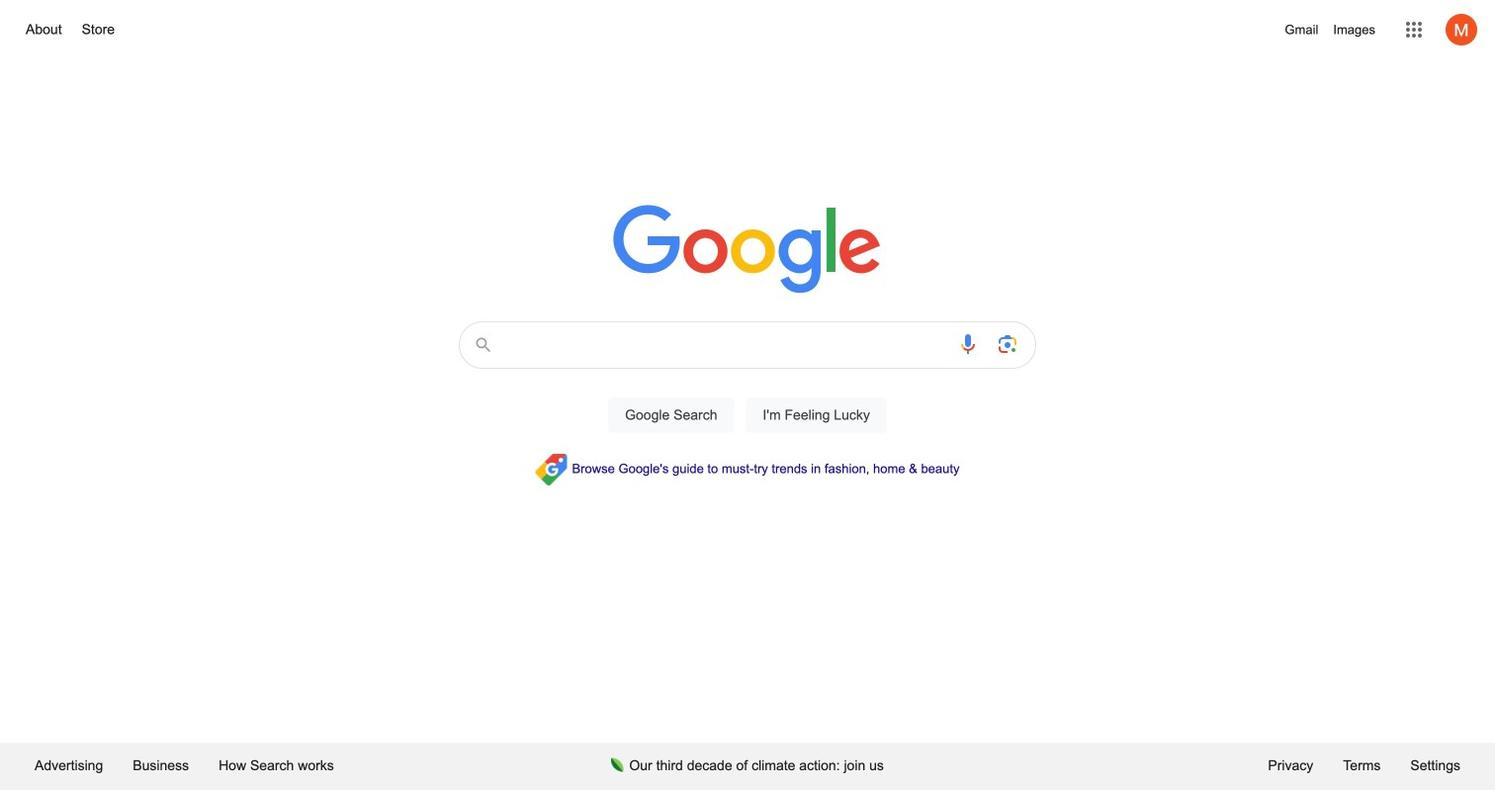 Task type: locate. For each thing, give the bounding box(es) containing it.
None search field
[[20, 315, 1475, 456]]

search by image image
[[996, 332, 1019, 356]]



Task type: describe. For each thing, give the bounding box(es) containing it.
google image
[[613, 205, 882, 296]]

search by voice image
[[956, 332, 980, 356]]



Task type: vqa. For each thing, say whether or not it's contained in the screenshot.
the "Search by image"
yes



